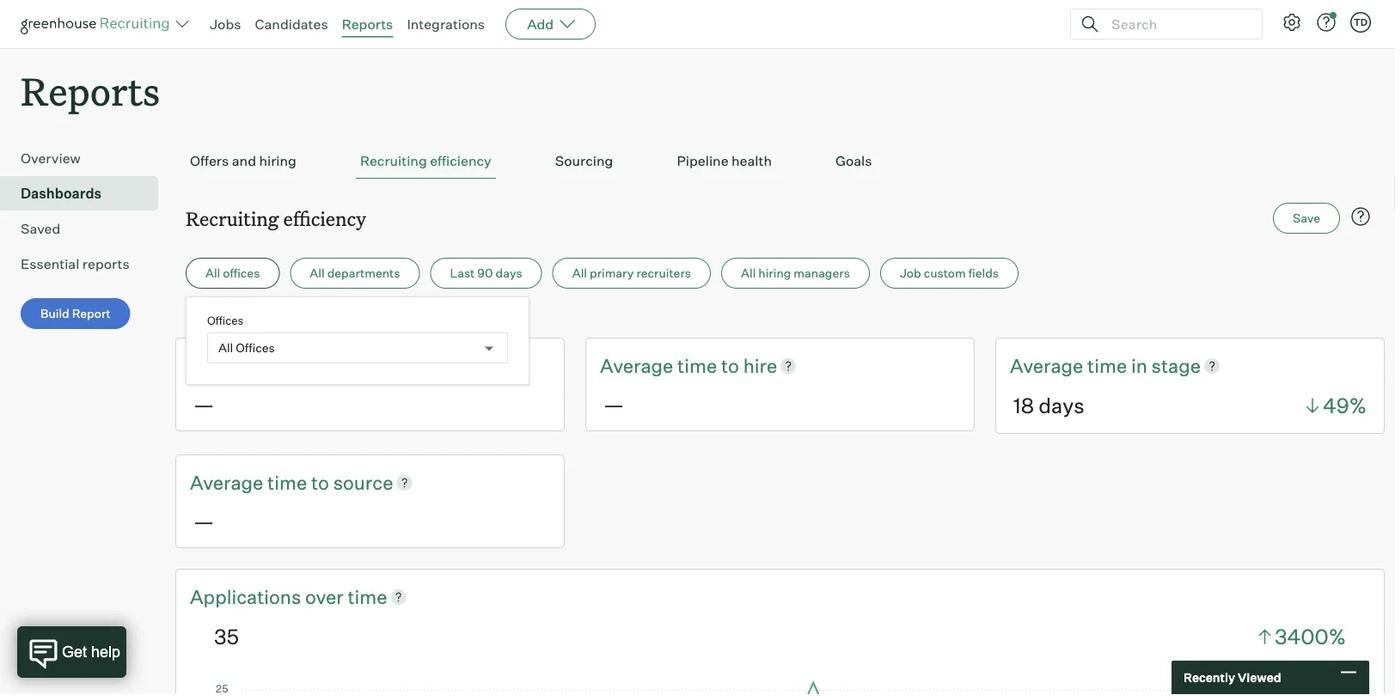 Task type: locate. For each thing, give the bounding box(es) containing it.
1 horizontal spatial days
[[1039, 393, 1085, 419]]

days
[[496, 266, 523, 281], [1039, 393, 1085, 419]]

time left source at the bottom
[[268, 471, 307, 495]]

tab list containing offers and hiring
[[186, 144, 1375, 179]]

goals button
[[832, 144, 877, 179]]

time for source
[[268, 471, 307, 495]]

jobs link
[[210, 15, 241, 33]]

health
[[732, 152, 772, 170]]

1 vertical spatial efficiency
[[283, 206, 366, 231]]

0 vertical spatial days
[[496, 266, 523, 281]]

time for fill
[[268, 354, 307, 378]]

time link for hire
[[678, 353, 722, 379]]

days right the 18
[[1039, 393, 1085, 419]]

offices
[[207, 314, 244, 327], [236, 341, 275, 356]]

stage
[[1152, 354, 1202, 378]]

time for stage
[[1088, 354, 1128, 378]]

all inside "button"
[[573, 266, 587, 281]]

0 vertical spatial recruiting efficiency
[[360, 152, 492, 170]]

0 horizontal spatial reports
[[21, 65, 160, 116]]

all left primary
[[573, 266, 587, 281]]

essential reports
[[21, 256, 130, 273]]

0 horizontal spatial days
[[496, 266, 523, 281]]

configure image
[[1282, 12, 1303, 33]]

hiring left managers
[[759, 266, 792, 281]]

time link
[[268, 353, 311, 379], [678, 353, 722, 379], [1088, 353, 1132, 379], [268, 470, 311, 496], [348, 584, 388, 610]]

time left hire on the bottom right
[[678, 354, 717, 378]]

all departments
[[310, 266, 400, 281]]

average for fill
[[190, 354, 263, 378]]

hiring
[[259, 152, 297, 170], [759, 266, 792, 281]]

offers
[[190, 152, 229, 170]]

2023
[[271, 311, 301, 326]]

recruiting
[[360, 152, 427, 170], [186, 206, 279, 231]]

days inside button
[[496, 266, 523, 281]]

0 vertical spatial hiring
[[259, 152, 297, 170]]

to for hire
[[722, 354, 740, 378]]

build
[[40, 306, 69, 321]]

all for all departments
[[310, 266, 325, 281]]

average time to for source
[[190, 471, 333, 495]]

49%
[[1324, 393, 1368, 419]]

job
[[900, 266, 922, 281]]

sourcing
[[555, 152, 614, 170]]

recently viewed
[[1184, 671, 1282, 686]]

0 horizontal spatial hiring
[[259, 152, 297, 170]]

reports
[[342, 15, 393, 33], [21, 65, 160, 116]]

goals
[[836, 152, 873, 170]]

all hiring managers button
[[722, 258, 870, 289]]

time left the in
[[1088, 354, 1128, 378]]

hiring inside button
[[259, 152, 297, 170]]

reports right candidates
[[342, 15, 393, 33]]

4
[[212, 311, 221, 326]]

1 vertical spatial reports
[[21, 65, 160, 116]]

1 vertical spatial offices
[[236, 341, 275, 356]]

custom
[[924, 266, 966, 281]]

time link left the stage link at the right bottom
[[1088, 353, 1132, 379]]

time link down 2023
[[268, 353, 311, 379]]

0 horizontal spatial efficiency
[[283, 206, 366, 231]]

essential reports link
[[21, 254, 151, 275]]

to
[[311, 354, 329, 378], [722, 354, 740, 378], [311, 471, 329, 495]]

average time to for fill
[[190, 354, 333, 378]]

to link for hire
[[722, 353, 744, 379]]

all for all primary recruiters
[[573, 266, 587, 281]]

to link
[[311, 353, 333, 379], [722, 353, 744, 379], [311, 470, 333, 496]]

over link
[[305, 584, 348, 610]]

average time to for hire
[[600, 354, 744, 378]]

job custom fields
[[900, 266, 999, 281]]

average
[[190, 354, 263, 378], [600, 354, 674, 378], [1011, 354, 1084, 378], [190, 471, 263, 495]]

1 horizontal spatial efficiency
[[430, 152, 492, 170]]

over
[[305, 585, 344, 609]]

stage link
[[1152, 353, 1202, 379]]

average for hire
[[600, 354, 674, 378]]

tab list
[[186, 144, 1375, 179]]

1 vertical spatial recruiting
[[186, 206, 279, 231]]

all left the offices
[[206, 266, 220, 281]]

all inside button
[[310, 266, 325, 281]]

to left source at the bottom
[[311, 471, 329, 495]]

in link
[[1132, 353, 1152, 379]]

aug 4 - nov 2, 2023
[[186, 311, 301, 326]]

average for stage
[[1011, 354, 1084, 378]]

to link for source
[[311, 470, 333, 496]]

0 vertical spatial efficiency
[[430, 152, 492, 170]]

all left departments at the left
[[310, 266, 325, 281]]

1 horizontal spatial recruiting
[[360, 152, 427, 170]]

Search text field
[[1108, 12, 1247, 37]]

all departments button
[[290, 258, 420, 289]]

add button
[[506, 9, 596, 40]]

time link left the hire link
[[678, 353, 722, 379]]

aug
[[186, 311, 210, 326]]

candidates link
[[255, 15, 328, 33]]

2,
[[257, 311, 268, 326]]

build report
[[40, 306, 111, 321]]

all for all offices
[[218, 341, 233, 356]]

dashboards
[[21, 185, 102, 202]]

reports
[[82, 256, 130, 273]]

1 horizontal spatial hiring
[[759, 266, 792, 281]]

—
[[194, 392, 214, 418], [604, 392, 625, 418], [194, 509, 214, 534]]

time link left source link on the left bottom
[[268, 470, 311, 496]]

to for fill
[[311, 354, 329, 378]]

0 vertical spatial recruiting
[[360, 152, 427, 170]]

managers
[[794, 266, 851, 281]]

all down -
[[218, 341, 233, 356]]

0 horizontal spatial recruiting
[[186, 206, 279, 231]]

hiring right and
[[259, 152, 297, 170]]

time link for source
[[268, 470, 311, 496]]

0 vertical spatial reports
[[342, 15, 393, 33]]

time
[[268, 354, 307, 378], [678, 354, 717, 378], [1088, 354, 1128, 378], [268, 471, 307, 495], [348, 585, 388, 609]]

average time to
[[190, 354, 333, 378], [600, 354, 744, 378], [190, 471, 333, 495]]

add
[[527, 15, 554, 33]]

saved
[[21, 220, 60, 238]]

all left managers
[[741, 266, 756, 281]]

recruiters
[[637, 266, 692, 281]]

days right the 90
[[496, 266, 523, 281]]

1 vertical spatial days
[[1039, 393, 1085, 419]]

efficiency
[[430, 152, 492, 170], [283, 206, 366, 231]]

applications over
[[190, 585, 348, 609]]

to left fill
[[311, 354, 329, 378]]

3400%
[[1275, 624, 1347, 650]]

1 vertical spatial hiring
[[759, 266, 792, 281]]

all
[[206, 266, 220, 281], [310, 266, 325, 281], [573, 266, 587, 281], [741, 266, 756, 281], [218, 341, 233, 356]]

reports down greenhouse recruiting image
[[21, 65, 160, 116]]

integrations
[[407, 15, 485, 33]]

integrations link
[[407, 15, 485, 33]]

to left hire on the bottom right
[[722, 354, 740, 378]]

time down 2023
[[268, 354, 307, 378]]



Task type: vqa. For each thing, say whether or not it's contained in the screenshot.
Recording
no



Task type: describe. For each thing, give the bounding box(es) containing it.
saved link
[[21, 219, 151, 239]]

recruiting inside recruiting efficiency button
[[360, 152, 427, 170]]

candidates
[[255, 15, 328, 33]]

faq image
[[1351, 207, 1372, 227]]

last 90 days button
[[430, 258, 543, 289]]

all primary recruiters button
[[553, 258, 711, 289]]

departments
[[327, 266, 400, 281]]

average link for hire
[[600, 353, 678, 379]]

all hiring managers
[[741, 266, 851, 281]]

time link right 'over'
[[348, 584, 388, 610]]

td
[[1355, 16, 1369, 28]]

reports link
[[342, 15, 393, 33]]

hire
[[744, 354, 778, 378]]

sourcing button
[[551, 144, 618, 179]]

time link for stage
[[1088, 353, 1132, 379]]

all for all offices
[[206, 266, 220, 281]]

fill link
[[333, 353, 354, 379]]

source link
[[333, 470, 393, 496]]

save
[[1294, 211, 1321, 226]]

18 days
[[1014, 393, 1085, 419]]

save button
[[1274, 203, 1341, 234]]

fields
[[969, 266, 999, 281]]

average link for stage
[[1011, 353, 1088, 379]]

last 90 days
[[450, 266, 523, 281]]

all offices
[[218, 341, 275, 356]]

90
[[478, 266, 493, 281]]

essential
[[21, 256, 79, 273]]

offers and hiring
[[190, 152, 297, 170]]

td button
[[1348, 9, 1375, 36]]

efficiency inside button
[[430, 152, 492, 170]]

0 vertical spatial offices
[[207, 314, 244, 327]]

all offices button
[[186, 258, 280, 289]]

offers and hiring button
[[186, 144, 301, 179]]

xychart image
[[214, 678, 1347, 696]]

hire link
[[744, 353, 778, 379]]

— for hire
[[604, 392, 625, 418]]

nov
[[231, 311, 254, 326]]

1 horizontal spatial reports
[[342, 15, 393, 33]]

viewed
[[1238, 671, 1282, 686]]

hiring inside button
[[759, 266, 792, 281]]

recruiting efficiency button
[[356, 144, 496, 179]]

time link for fill
[[268, 353, 311, 379]]

primary
[[590, 266, 634, 281]]

pipeline
[[677, 152, 729, 170]]

build report button
[[21, 299, 130, 330]]

pipeline health button
[[673, 144, 777, 179]]

18
[[1014, 393, 1035, 419]]

greenhouse recruiting image
[[21, 14, 175, 34]]

overview
[[21, 150, 81, 167]]

all for all hiring managers
[[741, 266, 756, 281]]

-
[[223, 311, 229, 326]]

offices
[[223, 266, 260, 281]]

applications link
[[190, 584, 305, 610]]

overview link
[[21, 148, 151, 169]]

jobs
[[210, 15, 241, 33]]

job custom fields button
[[881, 258, 1019, 289]]

average time in
[[1011, 354, 1152, 378]]

and
[[232, 152, 256, 170]]

recruiting efficiency inside button
[[360, 152, 492, 170]]

td button
[[1351, 12, 1372, 33]]

pipeline health
[[677, 152, 772, 170]]

35
[[214, 624, 239, 650]]

report
[[72, 306, 111, 321]]

average link for fill
[[190, 353, 268, 379]]

source
[[333, 471, 393, 495]]

1 vertical spatial recruiting efficiency
[[186, 206, 366, 231]]

average link for source
[[190, 470, 268, 496]]

time for hire
[[678, 354, 717, 378]]

applications
[[190, 585, 301, 609]]

all offices
[[206, 266, 260, 281]]

to link for fill
[[311, 353, 333, 379]]

— for fill
[[194, 392, 214, 418]]

fill
[[333, 354, 354, 378]]

recently
[[1184, 671, 1236, 686]]

last
[[450, 266, 475, 281]]

— for source
[[194, 509, 214, 534]]

in
[[1132, 354, 1148, 378]]

to for source
[[311, 471, 329, 495]]

average for source
[[190, 471, 263, 495]]

time right 'over'
[[348, 585, 388, 609]]

dashboards link
[[21, 183, 151, 204]]

all primary recruiters
[[573, 266, 692, 281]]



